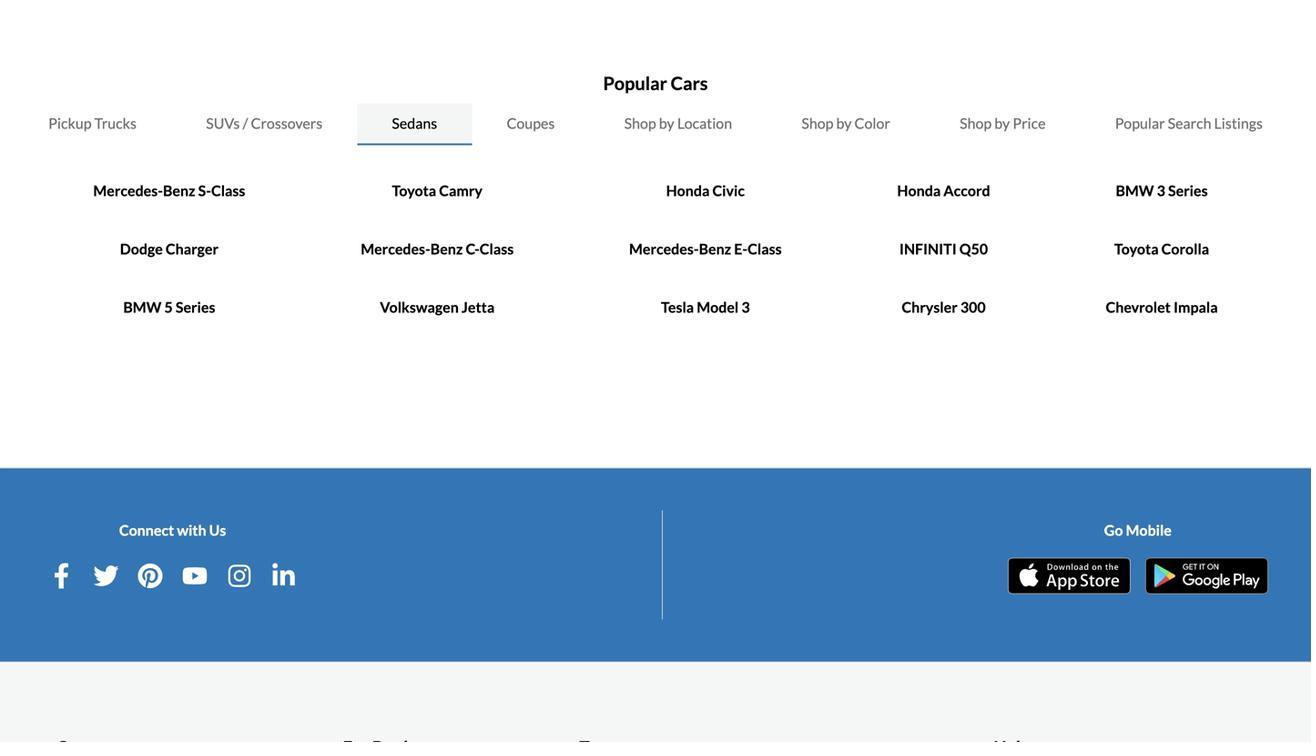 Task type: locate. For each thing, give the bounding box(es) containing it.
download on the app store image
[[1008, 558, 1131, 594]]

series for bmw 5 series
[[176, 298, 215, 316]]

pickup
[[48, 114, 92, 132]]

0 horizontal spatial honda
[[666, 182, 710, 199]]

1 vertical spatial bmw
[[123, 298, 162, 316]]

mercedes-benz e-class
[[629, 240, 782, 258]]

volkswagen
[[380, 298, 459, 316]]

shop for shop by location
[[624, 114, 656, 132]]

1 vertical spatial 3
[[742, 298, 750, 316]]

by for location
[[659, 114, 675, 132]]

q50
[[960, 240, 988, 258]]

2 horizontal spatial by
[[995, 114, 1010, 132]]

class for s-
[[211, 182, 245, 199]]

0 horizontal spatial toyota
[[392, 182, 436, 199]]

honda left accord
[[897, 182, 941, 199]]

2 horizontal spatial class
[[748, 240, 782, 258]]

3 by from the left
[[995, 114, 1010, 132]]

toyota camry
[[392, 182, 483, 199]]

benz left e-
[[699, 240, 731, 258]]

3
[[1157, 182, 1166, 199], [742, 298, 750, 316]]

0 horizontal spatial mercedes-
[[93, 182, 163, 199]]

0 horizontal spatial class
[[211, 182, 245, 199]]

class
[[211, 182, 245, 199], [480, 240, 514, 258], [748, 240, 782, 258]]

0 vertical spatial toyota
[[392, 182, 436, 199]]

mercedes- up tesla
[[629, 240, 699, 258]]

shop left color
[[802, 114, 834, 132]]

0 horizontal spatial bmw
[[123, 298, 162, 316]]

color
[[855, 114, 891, 132]]

charger
[[166, 240, 219, 258]]

honda accord link
[[897, 182, 991, 199]]

bmw
[[1116, 182, 1154, 199], [123, 298, 162, 316]]

mercedes- for mercedes-benz e-class
[[629, 240, 699, 258]]

bmw 5 series link
[[123, 298, 215, 316]]

mercedes- for mercedes-benz c-class
[[361, 240, 431, 258]]

search
[[1168, 114, 1212, 132]]

mercedes- up volkswagen
[[361, 240, 431, 258]]

by for color
[[837, 114, 852, 132]]

bmw 3 series link
[[1116, 182, 1208, 199]]

0 horizontal spatial series
[[176, 298, 215, 316]]

mercedes-
[[93, 182, 163, 199], [361, 240, 431, 258], [629, 240, 699, 258]]

benz left s- on the top of the page
[[163, 182, 195, 199]]

toyota left corolla on the right top of page
[[1115, 240, 1159, 258]]

suvs
[[206, 114, 240, 132]]

shop by color
[[802, 114, 891, 132]]

toyota corolla
[[1115, 240, 1210, 258]]

class for e-
[[748, 240, 782, 258]]

by
[[659, 114, 675, 132], [837, 114, 852, 132], [995, 114, 1010, 132]]

popular
[[603, 72, 667, 94], [1115, 114, 1165, 132]]

1 vertical spatial popular
[[1115, 114, 1165, 132]]

1 horizontal spatial mercedes-
[[361, 240, 431, 258]]

1 by from the left
[[659, 114, 675, 132]]

0 vertical spatial popular
[[603, 72, 667, 94]]

mercedes- up the dodge
[[93, 182, 163, 199]]

suvs / crossovers
[[206, 114, 323, 132]]

toyota corolla link
[[1115, 240, 1210, 258]]

2 horizontal spatial benz
[[699, 240, 731, 258]]

dodge charger link
[[120, 240, 219, 258]]

1 vertical spatial series
[[176, 298, 215, 316]]

1 horizontal spatial 3
[[1157, 182, 1166, 199]]

benz for s-
[[163, 182, 195, 199]]

0 horizontal spatial by
[[659, 114, 675, 132]]

2 horizontal spatial shop
[[960, 114, 992, 132]]

by left location
[[659, 114, 675, 132]]

popular cars
[[603, 72, 708, 94]]

by left color
[[837, 114, 852, 132]]

1 horizontal spatial class
[[480, 240, 514, 258]]

1 horizontal spatial popular
[[1115, 114, 1165, 132]]

go mobile
[[1105, 521, 1172, 539]]

youtube image
[[182, 563, 208, 589]]

2 shop from the left
[[802, 114, 834, 132]]

twitter image
[[93, 563, 119, 589]]

300
[[961, 298, 986, 316]]

shop left price
[[960, 114, 992, 132]]

1 shop from the left
[[624, 114, 656, 132]]

volkswagen jetta link
[[380, 298, 495, 316]]

location
[[677, 114, 732, 132]]

1 horizontal spatial toyota
[[1115, 240, 1159, 258]]

1 horizontal spatial bmw
[[1116, 182, 1154, 199]]

0 horizontal spatial popular
[[603, 72, 667, 94]]

toyota left camry
[[392, 182, 436, 199]]

infiniti
[[900, 240, 957, 258]]

us
[[209, 521, 226, 539]]

series for bmw 3 series
[[1168, 182, 1208, 199]]

toyota
[[392, 182, 436, 199], [1115, 240, 1159, 258]]

3 up the toyota corolla
[[1157, 182, 1166, 199]]

2 honda from the left
[[897, 182, 941, 199]]

series right 5
[[176, 298, 215, 316]]

1 horizontal spatial series
[[1168, 182, 1208, 199]]

1 horizontal spatial benz
[[431, 240, 463, 258]]

listings
[[1215, 114, 1263, 132]]

popular left search
[[1115, 114, 1165, 132]]

bmw up the toyota corolla
[[1116, 182, 1154, 199]]

mercedes-benz s-class
[[93, 182, 245, 199]]

honda
[[666, 182, 710, 199], [897, 182, 941, 199]]

benz for c-
[[431, 240, 463, 258]]

1 vertical spatial toyota
[[1115, 240, 1159, 258]]

series up corolla on the right top of page
[[1168, 182, 1208, 199]]

chrysler
[[902, 298, 958, 316]]

1 horizontal spatial shop
[[802, 114, 834, 132]]

shop
[[624, 114, 656, 132], [802, 114, 834, 132], [960, 114, 992, 132]]

mobile
[[1126, 521, 1172, 539]]

instagram image
[[227, 563, 252, 589]]

2 horizontal spatial mercedes-
[[629, 240, 699, 258]]

connect with us
[[119, 521, 226, 539]]

benz left c- at the top left of the page
[[431, 240, 463, 258]]

0 vertical spatial 3
[[1157, 182, 1166, 199]]

dodge charger
[[120, 240, 219, 258]]

benz
[[163, 182, 195, 199], [431, 240, 463, 258], [699, 240, 731, 258]]

1 horizontal spatial by
[[837, 114, 852, 132]]

3 shop from the left
[[960, 114, 992, 132]]

0 horizontal spatial shop
[[624, 114, 656, 132]]

by left price
[[995, 114, 1010, 132]]

trucks
[[94, 114, 137, 132]]

0 horizontal spatial benz
[[163, 182, 195, 199]]

2 by from the left
[[837, 114, 852, 132]]

mercedes-benz c-class link
[[361, 240, 514, 258]]

1 honda from the left
[[666, 182, 710, 199]]

mercedes-benz e-class link
[[629, 240, 782, 258]]

0 vertical spatial bmw
[[1116, 182, 1154, 199]]

chevrolet impala
[[1106, 298, 1218, 316]]

connect
[[119, 521, 174, 539]]

accord
[[944, 182, 991, 199]]

popular left the cars
[[603, 72, 667, 94]]

honda for honda civic
[[666, 182, 710, 199]]

1 horizontal spatial honda
[[897, 182, 941, 199]]

bmw left 5
[[123, 298, 162, 316]]

crossovers
[[251, 114, 323, 132]]

0 vertical spatial series
[[1168, 182, 1208, 199]]

3 right model
[[742, 298, 750, 316]]

jetta
[[462, 298, 495, 316]]

go
[[1105, 521, 1123, 539]]

chrysler 300 link
[[902, 298, 986, 316]]

series
[[1168, 182, 1208, 199], [176, 298, 215, 316]]

shop down popular cars
[[624, 114, 656, 132]]

honda left civic at the right of page
[[666, 182, 710, 199]]

tesla model 3 link
[[661, 298, 750, 316]]



Task type: describe. For each thing, give the bounding box(es) containing it.
mercedes-benz s-class link
[[93, 182, 245, 199]]

infiniti q50 link
[[900, 240, 988, 258]]

impala
[[1174, 298, 1218, 316]]

sedans
[[392, 114, 437, 132]]

with
[[177, 521, 206, 539]]

dodge
[[120, 240, 163, 258]]

tesla model 3
[[661, 298, 750, 316]]

shop by location
[[624, 114, 732, 132]]

tesla
[[661, 298, 694, 316]]

shop for shop by price
[[960, 114, 992, 132]]

linkedin image
[[271, 563, 297, 589]]

c-
[[466, 240, 480, 258]]

shop for shop by color
[[802, 114, 834, 132]]

honda accord
[[897, 182, 991, 199]]

0 horizontal spatial 3
[[742, 298, 750, 316]]

cars
[[671, 72, 708, 94]]

shop by price
[[960, 114, 1046, 132]]

corolla
[[1162, 240, 1210, 258]]

chevrolet impala link
[[1106, 298, 1218, 316]]

honda for honda accord
[[897, 182, 941, 199]]

toyota for toyota corolla
[[1115, 240, 1159, 258]]

e-
[[734, 240, 748, 258]]

popular for popular search listings
[[1115, 114, 1165, 132]]

mercedes- for mercedes-benz s-class
[[93, 182, 163, 199]]

facebook image
[[49, 563, 74, 589]]

honda civic link
[[666, 182, 745, 199]]

toyota for toyota camry
[[392, 182, 436, 199]]

bmw 3 series
[[1116, 182, 1208, 199]]

chrysler 300
[[902, 298, 986, 316]]

pinterest image
[[138, 563, 163, 589]]

volkswagen jetta
[[380, 298, 495, 316]]

mercedes-benz c-class
[[361, 240, 514, 258]]

s-
[[198, 182, 211, 199]]

5
[[164, 298, 173, 316]]

toyota camry link
[[392, 182, 483, 199]]

civic
[[713, 182, 745, 199]]

coupes
[[507, 114, 555, 132]]

bmw for bmw 5 series
[[123, 298, 162, 316]]

chevrolet
[[1106, 298, 1171, 316]]

by for price
[[995, 114, 1010, 132]]

honda civic
[[666, 182, 745, 199]]

camry
[[439, 182, 483, 199]]

get it on google play image
[[1146, 558, 1268, 594]]

bmw 5 series
[[123, 298, 215, 316]]

class for c-
[[480, 240, 514, 258]]

infiniti q50
[[900, 240, 988, 258]]

pickup trucks
[[48, 114, 137, 132]]

/
[[243, 114, 248, 132]]

price
[[1013, 114, 1046, 132]]

model
[[697, 298, 739, 316]]

popular search listings
[[1115, 114, 1263, 132]]

bmw for bmw 3 series
[[1116, 182, 1154, 199]]

popular for popular cars
[[603, 72, 667, 94]]

benz for e-
[[699, 240, 731, 258]]



Task type: vqa. For each thing, say whether or not it's contained in the screenshot.
BMW 5 Series link
yes



